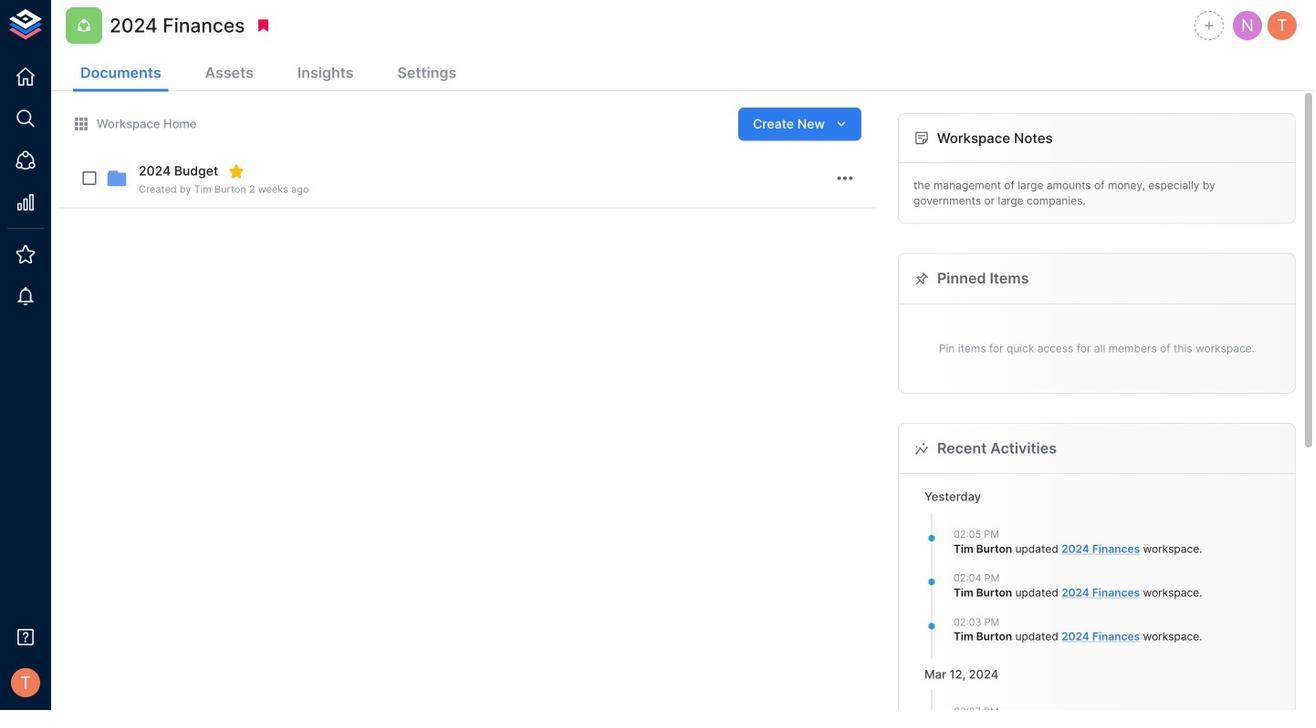 Task type: vqa. For each thing, say whether or not it's contained in the screenshot.
Go Back Icon
no



Task type: describe. For each thing, give the bounding box(es) containing it.
remove favorite image
[[228, 163, 245, 180]]

remove bookmark image
[[255, 17, 271, 34]]



